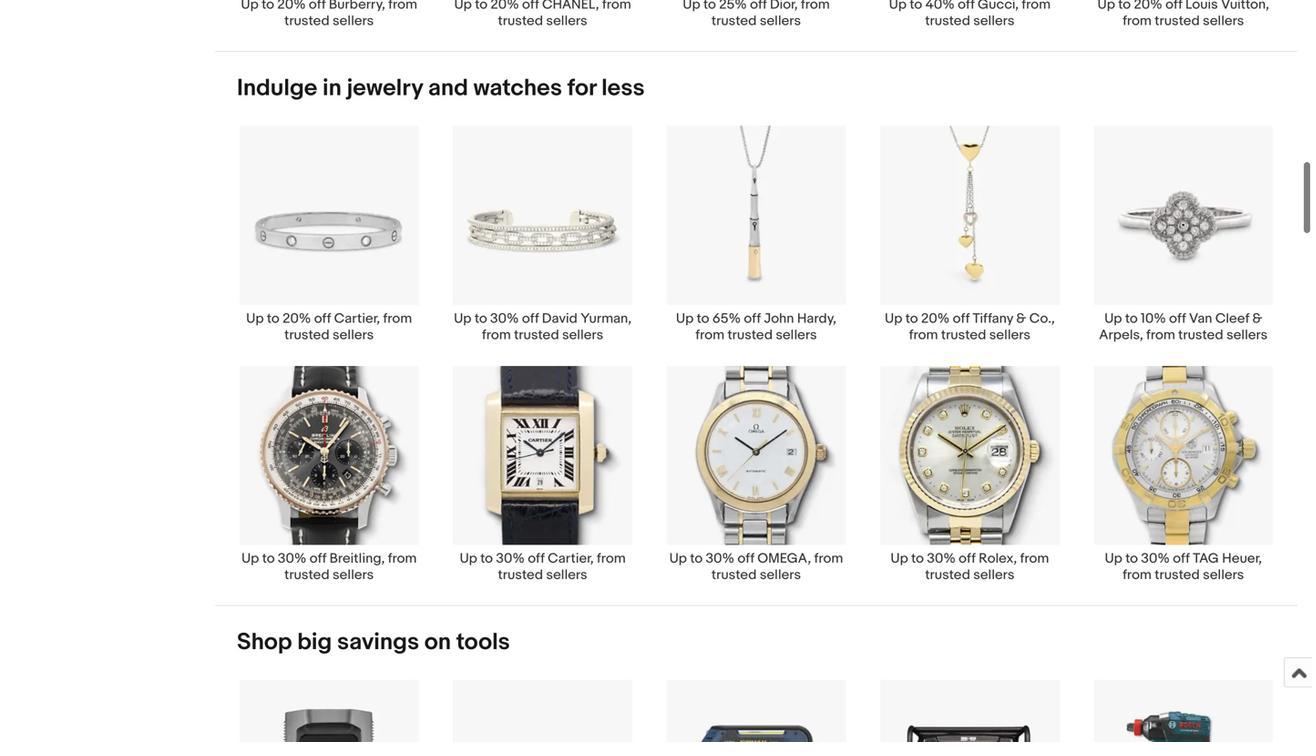 Task type: locate. For each thing, give the bounding box(es) containing it.
cartier, for 20%
[[334, 311, 380, 327]]

savings
[[337, 629, 419, 657]]

off inside up to 30% off omega, from trusted sellers
[[738, 551, 755, 567]]

list
[[215, 0, 1298, 51], [215, 125, 1298, 606], [215, 680, 1298, 743]]

up to 20% off louis vuitton, from trusted sellers
[[1098, 0, 1270, 29]]

30% inside up to 30% off david yurman, from trusted sellers
[[490, 311, 519, 327]]

30% inside up to 30% off rolex, from trusted sellers
[[927, 551, 956, 567]]

trusted inside up to 30% off cartier, from trusted sellers
[[498, 567, 543, 584]]

up for up to 20% off tiffany & co., from trusted sellers
[[885, 311, 903, 327]]

louis
[[1186, 0, 1218, 13]]

up to 30% off tag heuer, from trusted sellers link
[[1077, 365, 1290, 584]]

to for up to 30% off rolex, from trusted sellers
[[911, 551, 924, 567]]

up inside up to 30% off breitling, from trusted sellers
[[241, 551, 259, 567]]

off for up to 30% off rolex, from trusted sellers
[[959, 551, 976, 567]]

off for up to 20% off cartier, from trusted sellers
[[314, 311, 331, 327]]

up to 30% off cartier, from trusted sellers
[[460, 551, 626, 584]]

cartier, for 30%
[[548, 551, 594, 567]]

cartier,
[[334, 311, 380, 327], [548, 551, 594, 567]]

up inside up to 30% off tag heuer, from trusted sellers
[[1105, 551, 1123, 567]]

off inside up to 20% off burberry, from trusted sellers
[[309, 0, 326, 13]]

off inside up to 25% off dior, from trusted sellers
[[750, 0, 767, 13]]

up to 65% off john hardy, from trusted sellers link
[[650, 125, 863, 343]]

up to 20% off chanel, from trusted sellers link
[[436, 0, 650, 29]]

up for up to 30% off tag heuer, from trusted sellers
[[1105, 551, 1123, 567]]

less
[[602, 74, 645, 102]]

from inside up to 30% off omega, from trusted sellers
[[814, 551, 843, 567]]

up to 30% off david yurman, from trusted sellers link
[[436, 125, 650, 343]]

20% inside up to 20% off louis vuitton, from trusted sellers
[[1134, 0, 1163, 13]]

from inside up to 30% off david yurman, from trusted sellers
[[482, 327, 511, 343]]

20%
[[277, 0, 306, 13], [491, 0, 519, 13], [1134, 0, 1163, 13], [283, 311, 311, 327], [921, 311, 950, 327]]

sellers inside "up to 20% off cartier, from trusted sellers"
[[333, 327, 374, 343]]

off inside up to 20% off chanel, from trusted sellers
[[522, 0, 539, 13]]

1 & from the left
[[1017, 311, 1027, 327]]

off inside up to 30% off rolex, from trusted sellers
[[959, 551, 976, 567]]

up inside up to 40% off gucci, from trusted sellers
[[889, 0, 907, 13]]

20% inside up to 20% off chanel, from trusted sellers
[[491, 0, 519, 13]]

to inside up to 40% off gucci, from trusted sellers
[[910, 0, 923, 13]]

hardy,
[[797, 311, 837, 327]]

up for up to 30% off omega, from trusted sellers
[[669, 551, 687, 567]]

up inside up to 20% off burberry, from trusted sellers
[[241, 0, 259, 13]]

off inside up to 40% off gucci, from trusted sellers
[[958, 0, 975, 13]]

up to 20% off tiffany & co., from trusted sellers
[[885, 311, 1055, 343]]

up to 30% off omega, from trusted sellers
[[669, 551, 843, 584]]

sellers inside up to 20% off burberry, from trusted sellers
[[333, 13, 374, 29]]

to inside "up to 20% off cartier, from trusted sellers"
[[267, 311, 280, 327]]

tiffany
[[973, 311, 1013, 327]]

up inside "up to 20% off cartier, from trusted sellers"
[[246, 311, 264, 327]]

30% left breitling,
[[278, 551, 307, 567]]

to for up to 25% off dior, from trusted sellers
[[704, 0, 716, 13]]

sellers inside up to 20% off chanel, from trusted sellers
[[546, 13, 587, 29]]

2 vertical spatial list
[[215, 680, 1298, 743]]

30% left omega,
[[706, 551, 735, 567]]

&
[[1017, 311, 1027, 327], [1253, 311, 1263, 327]]

1 horizontal spatial &
[[1253, 311, 1263, 327]]

2 list from the top
[[215, 125, 1298, 606]]

omega,
[[758, 551, 811, 567]]

off inside up to 30% off david yurman, from trusted sellers
[[522, 311, 539, 327]]

0 vertical spatial list
[[215, 0, 1298, 51]]

to inside up to 10% off van cleef & arpels, from trusted sellers
[[1125, 311, 1138, 327]]

to inside up to 65% off john hardy, from trusted sellers
[[697, 311, 709, 327]]

25%
[[719, 0, 747, 13]]

up to 30% off david yurman, from trusted sellers
[[454, 311, 632, 343]]

off inside up to 30% off cartier, from trusted sellers
[[528, 551, 545, 567]]

for
[[567, 74, 596, 102]]

sellers inside up to 10% off van cleef & arpels, from trusted sellers
[[1227, 327, 1268, 343]]

trusted inside up to 30% off omega, from trusted sellers
[[712, 567, 757, 584]]

up inside up to 30% off rolex, from trusted sellers
[[891, 551, 908, 567]]

up inside up to 30% off cartier, from trusted sellers
[[460, 551, 477, 567]]

off inside up to 30% off tag heuer, from trusted sellers
[[1173, 551, 1190, 567]]

sellers inside "up to 20% off tiffany & co., from trusted sellers"
[[990, 327, 1031, 343]]

to for up to 30% off tag heuer, from trusted sellers
[[1126, 551, 1138, 567]]

off for up to 65% off john hardy, from trusted sellers
[[744, 311, 761, 327]]

to inside up to 30% off david yurman, from trusted sellers
[[475, 311, 487, 327]]

off for up to 40% off gucci, from trusted sellers
[[958, 0, 975, 13]]

20% inside "up to 20% off cartier, from trusted sellers"
[[283, 311, 311, 327]]

20% inside "up to 20% off tiffany & co., from trusted sellers"
[[921, 311, 950, 327]]

cleef
[[1216, 311, 1250, 327]]

30% inside up to 30% off cartier, from trusted sellers
[[496, 551, 525, 567]]

trusted inside up to 30% off tag heuer, from trusted sellers
[[1155, 567, 1200, 584]]

up for up to 20% off chanel, from trusted sellers
[[454, 0, 472, 13]]

0 horizontal spatial &
[[1017, 311, 1027, 327]]

off
[[309, 0, 326, 13], [522, 0, 539, 13], [750, 0, 767, 13], [958, 0, 975, 13], [1166, 0, 1183, 13], [314, 311, 331, 327], [522, 311, 539, 327], [744, 311, 761, 327], [953, 311, 970, 327], [1169, 311, 1186, 327], [310, 551, 327, 567], [528, 551, 545, 567], [738, 551, 755, 567], [959, 551, 976, 567], [1173, 551, 1190, 567]]

gucci,
[[978, 0, 1019, 13]]

30% left the david
[[490, 311, 519, 327]]

to inside up to 25% off dior, from trusted sellers
[[704, 0, 716, 13]]

up to 30% off breitling, from trusted sellers
[[241, 551, 417, 584]]

to inside up to 30% off omega, from trusted sellers
[[690, 551, 703, 567]]

trusted inside up to 30% off rolex, from trusted sellers
[[925, 567, 970, 584]]

up inside up to 10% off van cleef & arpels, from trusted sellers
[[1105, 311, 1122, 327]]

30% inside up to 30% off breitling, from trusted sellers
[[278, 551, 307, 567]]

30% up the tools
[[496, 551, 525, 567]]

off for up to 30% off cartier, from trusted sellers
[[528, 551, 545, 567]]

up for up to 30% off rolex, from trusted sellers
[[891, 551, 908, 567]]

up to 65% off john hardy, from trusted sellers
[[676, 311, 837, 343]]

sellers inside up to 30% off breitling, from trusted sellers
[[333, 567, 374, 584]]

30%
[[490, 311, 519, 327], [278, 551, 307, 567], [496, 551, 525, 567], [706, 551, 735, 567], [927, 551, 956, 567], [1141, 551, 1170, 567]]

from inside up to 40% off gucci, from trusted sellers
[[1022, 0, 1051, 13]]

up inside up to 30% off omega, from trusted sellers
[[669, 551, 687, 567]]

david
[[542, 311, 578, 327]]

list for shop big savings on tools
[[215, 680, 1298, 743]]

up inside up to 30% off david yurman, from trusted sellers
[[454, 311, 472, 327]]

2 & from the left
[[1253, 311, 1263, 327]]

up to 20% off burberry, from trusted sellers link
[[222, 0, 436, 29]]

cartier, inside up to 30% off cartier, from trusted sellers
[[548, 551, 594, 567]]

to inside up to 30% off tag heuer, from trusted sellers
[[1126, 551, 1138, 567]]

up to 20% off tiffany & co., from trusted sellers link
[[863, 125, 1077, 343]]

up to 20% off burberry, from trusted sellers
[[241, 0, 417, 29]]

off inside up to 20% off louis vuitton, from trusted sellers
[[1166, 0, 1183, 13]]

up to 10% off van cleef & arpels, from trusted sellers link
[[1077, 125, 1290, 343]]

jewelry
[[347, 74, 423, 102]]

up to 10% off van cleef & arpels, from trusted sellers
[[1099, 311, 1268, 343]]

from inside up to 30% off breitling, from trusted sellers
[[388, 551, 417, 567]]

20% for chanel,
[[491, 0, 519, 13]]

up
[[241, 0, 259, 13], [454, 0, 472, 13], [683, 0, 701, 13], [889, 0, 907, 13], [1098, 0, 1115, 13], [246, 311, 264, 327], [454, 311, 472, 327], [676, 311, 694, 327], [885, 311, 903, 327], [1105, 311, 1122, 327], [241, 551, 259, 567], [460, 551, 477, 567], [669, 551, 687, 567], [891, 551, 908, 567], [1105, 551, 1123, 567]]

shop big savings on tools
[[237, 629, 510, 657]]

to inside up to 20% off burberry, from trusted sellers
[[262, 0, 274, 13]]

30% left tag
[[1141, 551, 1170, 567]]

to
[[262, 0, 274, 13], [475, 0, 488, 13], [704, 0, 716, 13], [910, 0, 923, 13], [1118, 0, 1131, 13], [267, 311, 280, 327], [475, 311, 487, 327], [697, 311, 709, 327], [906, 311, 918, 327], [1125, 311, 1138, 327], [262, 551, 275, 567], [480, 551, 493, 567], [690, 551, 703, 567], [911, 551, 924, 567], [1126, 551, 1138, 567]]

1 vertical spatial cartier,
[[548, 551, 594, 567]]

from inside up to 20% off burberry, from trusted sellers
[[389, 0, 417, 13]]

vuitton,
[[1221, 0, 1270, 13]]

& left co.,
[[1017, 311, 1027, 327]]

up to 30% off rolex, from trusted sellers
[[891, 551, 1049, 584]]

30% left 'rolex,'
[[927, 551, 956, 567]]

off for up to 20% off louis vuitton, from trusted sellers
[[1166, 0, 1183, 13]]

sellers inside up to 20% off louis vuitton, from trusted sellers
[[1203, 13, 1244, 29]]

20% inside up to 20% off burberry, from trusted sellers
[[277, 0, 306, 13]]

up for up to 65% off john hardy, from trusted sellers
[[676, 311, 694, 327]]

up inside up to 65% off john hardy, from trusted sellers
[[676, 311, 694, 327]]

up for up to 20% off louis vuitton, from trusted sellers
[[1098, 0, 1115, 13]]

cartier, inside "up to 20% off cartier, from trusted sellers"
[[334, 311, 380, 327]]

off inside up to 10% off van cleef & arpels, from trusted sellers
[[1169, 311, 1186, 327]]

to inside up to 30% off breitling, from trusted sellers
[[262, 551, 275, 567]]

to for up to 30% off omega, from trusted sellers
[[690, 551, 703, 567]]

off inside "up to 20% off cartier, from trusted sellers"
[[314, 311, 331, 327]]

& right the cleef
[[1253, 311, 1263, 327]]

up inside up to 20% off louis vuitton, from trusted sellers
[[1098, 0, 1115, 13]]

up inside "up to 20% off tiffany & co., from trusted sellers"
[[885, 311, 903, 327]]

list containing up to 20% off cartier, from trusted sellers
[[215, 125, 1298, 606]]

10%
[[1141, 311, 1166, 327]]

from inside up to 30% off cartier, from trusted sellers
[[597, 551, 626, 567]]

to inside up to 30% off cartier, from trusted sellers
[[480, 551, 493, 567]]

0 horizontal spatial cartier,
[[334, 311, 380, 327]]

off inside up to 65% off john hardy, from trusted sellers
[[744, 311, 761, 327]]

john
[[764, 311, 794, 327]]

to inside "up to 20% off tiffany & co., from trusted sellers"
[[906, 311, 918, 327]]

to for up to 20% off chanel, from trusted sellers
[[475, 0, 488, 13]]

to for up to 20% off tiffany & co., from trusted sellers
[[906, 311, 918, 327]]

1 vertical spatial list
[[215, 125, 1298, 606]]

30% inside up to 30% off omega, from trusted sellers
[[706, 551, 735, 567]]

1 list from the top
[[215, 0, 1298, 51]]

up inside up to 20% off chanel, from trusted sellers
[[454, 0, 472, 13]]

up to 25% off dior, from trusted sellers
[[683, 0, 830, 29]]

off inside "up to 20% off tiffany & co., from trusted sellers"
[[953, 311, 970, 327]]

3 list from the top
[[215, 680, 1298, 743]]

off for up to 30% off breitling, from trusted sellers
[[310, 551, 327, 567]]

trusted
[[284, 13, 330, 29], [498, 13, 543, 29], [712, 13, 757, 29], [925, 13, 970, 29], [1155, 13, 1200, 29], [284, 327, 330, 343], [514, 327, 559, 343], [728, 327, 773, 343], [941, 327, 986, 343], [1179, 327, 1224, 343], [284, 567, 330, 584], [498, 567, 543, 584], [712, 567, 757, 584], [925, 567, 970, 584], [1155, 567, 1200, 584]]

to inside up to 20% off chanel, from trusted sellers
[[475, 0, 488, 13]]

up to 40% off gucci, from trusted sellers link
[[863, 0, 1077, 29]]

up for up to 30% off breitling, from trusted sellers
[[241, 551, 259, 567]]

30% inside up to 30% off tag heuer, from trusted sellers
[[1141, 551, 1170, 567]]

burberry,
[[329, 0, 385, 13]]

from
[[389, 0, 417, 13], [602, 0, 631, 13], [801, 0, 830, 13], [1022, 0, 1051, 13], [1123, 13, 1152, 29], [383, 311, 412, 327], [482, 327, 511, 343], [696, 327, 725, 343], [909, 327, 938, 343], [1147, 327, 1175, 343], [388, 551, 417, 567], [597, 551, 626, 567], [814, 551, 843, 567], [1020, 551, 1049, 567], [1123, 567, 1152, 584]]

20% for cartier,
[[283, 311, 311, 327]]

up to 20% off chanel, from trusted sellers
[[454, 0, 631, 29]]

to inside up to 30% off rolex, from trusted sellers
[[911, 551, 924, 567]]

trusted inside "up to 20% off cartier, from trusted sellers"
[[284, 327, 330, 343]]

1 horizontal spatial cartier,
[[548, 551, 594, 567]]

to inside up to 20% off louis vuitton, from trusted sellers
[[1118, 0, 1131, 13]]

trusted inside up to 25% off dior, from trusted sellers
[[712, 13, 757, 29]]

to for up to 30% off breitling, from trusted sellers
[[262, 551, 275, 567]]

sellers
[[333, 13, 374, 29], [546, 13, 587, 29], [760, 13, 801, 29], [974, 13, 1015, 29], [1203, 13, 1244, 29], [333, 327, 374, 343], [562, 327, 603, 343], [776, 327, 817, 343], [990, 327, 1031, 343], [1227, 327, 1268, 343], [333, 567, 374, 584], [546, 567, 587, 584], [760, 567, 801, 584], [974, 567, 1015, 584], [1203, 567, 1244, 584]]

0 vertical spatial cartier,
[[334, 311, 380, 327]]



Task type: vqa. For each thing, say whether or not it's contained in the screenshot.
Up inside Up to 20% off CHANEL, from trusted sellers
yes



Task type: describe. For each thing, give the bounding box(es) containing it.
sellers inside up to 40% off gucci, from trusted sellers
[[974, 13, 1015, 29]]

up to 40% off gucci, from trusted sellers
[[889, 0, 1051, 29]]

from inside "up to 20% off tiffany & co., from trusted sellers"
[[909, 327, 938, 343]]

sellers inside up to 30% off omega, from trusted sellers
[[760, 567, 801, 584]]

sellers inside up to 30% off rolex, from trusted sellers
[[974, 567, 1015, 584]]

20% for tiffany
[[921, 311, 950, 327]]

30% for rolex,
[[927, 551, 956, 567]]

chanel,
[[542, 0, 599, 13]]

and
[[428, 74, 468, 102]]

watches
[[474, 74, 562, 102]]

up to 30% off breitling, from trusted sellers link
[[222, 365, 436, 584]]

to for up to 30% off david yurman, from trusted sellers
[[475, 311, 487, 327]]

sellers inside up to 25% off dior, from trusted sellers
[[760, 13, 801, 29]]

20% for burberry,
[[277, 0, 306, 13]]

to for up to 20% off cartier, from trusted sellers
[[267, 311, 280, 327]]

up to 25% off dior, from trusted sellers link
[[650, 0, 863, 29]]

from inside "up to 20% off cartier, from trusted sellers"
[[383, 311, 412, 327]]

up to 30% off tag heuer, from trusted sellers
[[1105, 551, 1262, 584]]

trusted inside up to 20% off louis vuitton, from trusted sellers
[[1155, 13, 1200, 29]]

trusted inside up to 10% off van cleef & arpels, from trusted sellers
[[1179, 327, 1224, 343]]

in
[[323, 74, 342, 102]]

breitling,
[[330, 551, 385, 567]]

from inside up to 65% off john hardy, from trusted sellers
[[696, 327, 725, 343]]

trusted inside "up to 20% off tiffany & co., from trusted sellers"
[[941, 327, 986, 343]]

off for up to 30% off tag heuer, from trusted sellers
[[1173, 551, 1190, 567]]

up to 30% off cartier, from trusted sellers link
[[436, 365, 650, 584]]

up to 20% off cartier, from trusted sellers link
[[222, 125, 436, 343]]

up for up to 40% off gucci, from trusted sellers
[[889, 0, 907, 13]]

30% for omega,
[[706, 551, 735, 567]]

off for up to 25% off dior, from trusted sellers
[[750, 0, 767, 13]]

rolex,
[[979, 551, 1017, 567]]

up to 20% off louis vuitton, from trusted sellers link
[[1077, 0, 1290, 29]]

off for up to 10% off van cleef & arpels, from trusted sellers
[[1169, 311, 1186, 327]]

trusted inside up to 20% off burberry, from trusted sellers
[[284, 13, 330, 29]]

& inside up to 10% off van cleef & arpels, from trusted sellers
[[1253, 311, 1263, 327]]

40%
[[926, 0, 955, 13]]

shop
[[237, 629, 292, 657]]

tools
[[456, 629, 510, 657]]

20% for louis
[[1134, 0, 1163, 13]]

from inside up to 20% off chanel, from trusted sellers
[[602, 0, 631, 13]]

trusted inside up to 30% off breitling, from trusted sellers
[[284, 567, 330, 584]]

trusted inside up to 40% off gucci, from trusted sellers
[[925, 13, 970, 29]]

up for up to 30% off cartier, from trusted sellers
[[460, 551, 477, 567]]

indulge
[[237, 74, 317, 102]]

to for up to 20% off burberry, from trusted sellers
[[262, 0, 274, 13]]

up for up to 25% off dior, from trusted sellers
[[683, 0, 701, 13]]

up for up to 20% off burberry, from trusted sellers
[[241, 0, 259, 13]]

from inside up to 10% off van cleef & arpels, from trusted sellers
[[1147, 327, 1175, 343]]

off for up to 20% off burberry, from trusted sellers
[[309, 0, 326, 13]]

up to 30% off omega, from trusted sellers link
[[650, 365, 863, 584]]

van
[[1189, 311, 1213, 327]]

trusted inside up to 30% off david yurman, from trusted sellers
[[514, 327, 559, 343]]

65%
[[713, 311, 741, 327]]

off for up to 30% off omega, from trusted sellers
[[738, 551, 755, 567]]

co.,
[[1030, 311, 1055, 327]]

trusted inside up to 20% off chanel, from trusted sellers
[[498, 13, 543, 29]]

30% for breitling,
[[278, 551, 307, 567]]

up for up to 20% off cartier, from trusted sellers
[[246, 311, 264, 327]]

yurman,
[[581, 311, 632, 327]]

up for up to 30% off david yurman, from trusted sellers
[[454, 311, 472, 327]]

to for up to 40% off gucci, from trusted sellers
[[910, 0, 923, 13]]

30% for tag
[[1141, 551, 1170, 567]]

to for up to 10% off van cleef & arpels, from trusted sellers
[[1125, 311, 1138, 327]]

from inside up to 30% off rolex, from trusted sellers
[[1020, 551, 1049, 567]]

up for up to 10% off van cleef & arpels, from trusted sellers
[[1105, 311, 1122, 327]]

list containing up to 20% off burberry, from trusted sellers
[[215, 0, 1298, 51]]

30% for cartier,
[[496, 551, 525, 567]]

up to 30% off rolex, from trusted sellers link
[[863, 365, 1077, 584]]

arpels,
[[1099, 327, 1143, 343]]

sellers inside up to 65% off john hardy, from trusted sellers
[[776, 327, 817, 343]]

off for up to 20% off tiffany & co., from trusted sellers
[[953, 311, 970, 327]]

& inside "up to 20% off tiffany & co., from trusted sellers"
[[1017, 311, 1027, 327]]

tag
[[1193, 551, 1219, 567]]

from inside up to 30% off tag heuer, from trusted sellers
[[1123, 567, 1152, 584]]

indulge in jewelry and watches for less
[[237, 74, 645, 102]]

from inside up to 20% off louis vuitton, from trusted sellers
[[1123, 13, 1152, 29]]

sellers inside up to 30% off tag heuer, from trusted sellers
[[1203, 567, 1244, 584]]

sellers inside up to 30% off cartier, from trusted sellers
[[546, 567, 587, 584]]

sellers inside up to 30% off david yurman, from trusted sellers
[[562, 327, 603, 343]]

from inside up to 25% off dior, from trusted sellers
[[801, 0, 830, 13]]

off for up to 20% off chanel, from trusted sellers
[[522, 0, 539, 13]]

to for up to 30% off cartier, from trusted sellers
[[480, 551, 493, 567]]

big
[[297, 629, 332, 657]]

up to 20% off cartier, from trusted sellers
[[246, 311, 412, 343]]

list for indulge in jewelry and watches for less
[[215, 125, 1298, 606]]

dior,
[[770, 0, 798, 13]]

on
[[424, 629, 451, 657]]

to for up to 65% off john hardy, from trusted sellers
[[697, 311, 709, 327]]

to for up to 20% off louis vuitton, from trusted sellers
[[1118, 0, 1131, 13]]

30% for david
[[490, 311, 519, 327]]

trusted inside up to 65% off john hardy, from trusted sellers
[[728, 327, 773, 343]]

heuer,
[[1222, 551, 1262, 567]]

off for up to 30% off david yurman, from trusted sellers
[[522, 311, 539, 327]]



